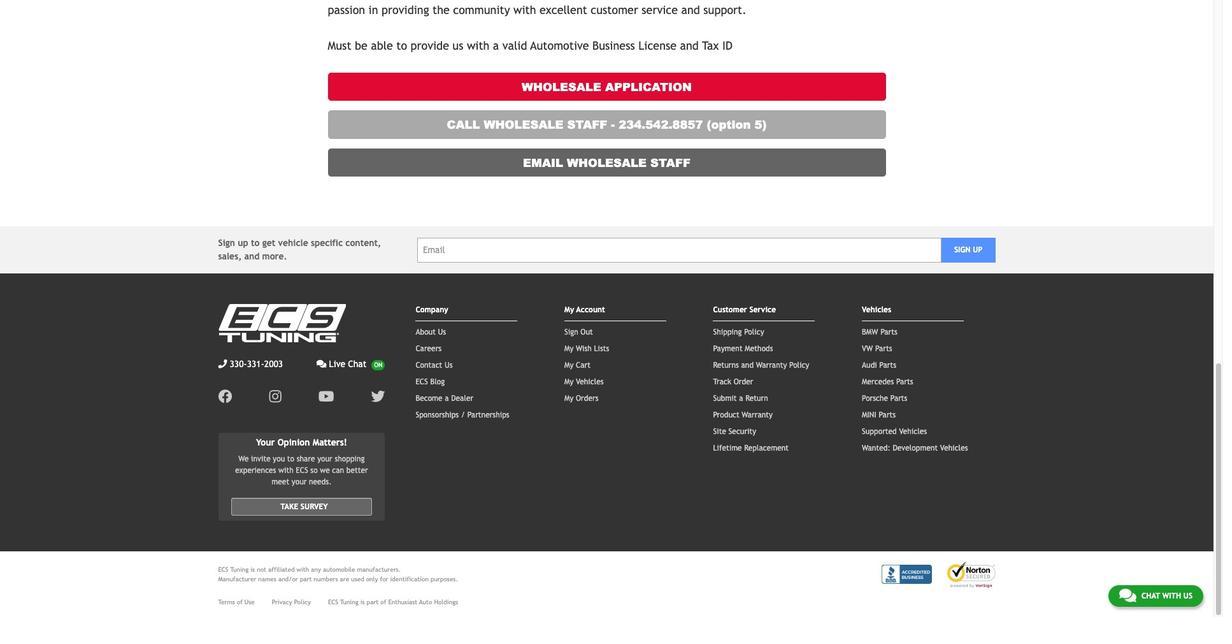 Task type: vqa. For each thing, say whether or not it's contained in the screenshot.
LIVE CHAT
yes



Task type: describe. For each thing, give the bounding box(es) containing it.
parts for mercedes parts
[[897, 377, 914, 386]]

affiliated
[[268, 566, 295, 573]]

application
[[606, 78, 692, 95]]

email
[[523, 154, 564, 171]]

methods
[[745, 344, 774, 353]]

site security
[[714, 427, 757, 436]]

bmw parts
[[862, 328, 898, 337]]

contact
[[416, 361, 443, 370]]

and inside the sign up to get vehicle specific content, sales, and more.
[[244, 251, 260, 261]]

your opinion matters!
[[256, 437, 347, 448]]

privacy policy
[[272, 598, 311, 605]]

sign for sign up to get vehicle specific content, sales, and more.
[[218, 238, 235, 248]]

returns
[[714, 361, 739, 370]]

survey
[[301, 502, 328, 511]]

matters!
[[313, 437, 347, 448]]

/
[[461, 411, 465, 419]]

us for about us
[[438, 328, 446, 337]]

vw parts
[[862, 344, 893, 353]]

enthusiast auto holdings link
[[388, 597, 458, 607]]

become a dealer link
[[416, 394, 474, 403]]

Email email field
[[418, 237, 942, 262]]

1 horizontal spatial chat
[[1142, 592, 1161, 600]]

us
[[453, 39, 464, 52]]

twitter logo image
[[371, 390, 385, 404]]

product
[[714, 411, 740, 419]]

sponsorships / partnerships link
[[416, 411, 510, 419]]

my for my wish lists
[[565, 344, 574, 353]]

more.
[[262, 251, 287, 261]]

1 of from the left
[[237, 598, 243, 605]]

valid
[[503, 39, 527, 52]]

comments image
[[317, 360, 327, 368]]

enthusiast
[[388, 598, 418, 605]]

used
[[351, 575, 364, 582]]

contact us link
[[416, 361, 453, 370]]

bmw parts link
[[862, 328, 898, 337]]

out
[[581, 328, 593, 337]]

chat with us link
[[1109, 585, 1204, 607]]

ecs for ecs tuning is part of enthusiast auto holdings
[[328, 598, 339, 605]]

content,
[[346, 238, 381, 248]]

parts for bmw parts
[[881, 328, 898, 337]]

policy for privacy policy
[[294, 598, 311, 605]]

part inside ecs tuning is not affiliated with any automobile manufacturers. manufacturer names and/or part numbers are used only for identification purposes.
[[300, 575, 312, 582]]

submit a return link
[[714, 394, 769, 403]]

up for sign up to get vehicle specific content, sales, and more.
[[238, 238, 248, 248]]

bmw
[[862, 328, 879, 337]]

opinion
[[278, 437, 310, 448]]

a for customer service
[[740, 394, 744, 403]]

is for not
[[251, 566, 255, 573]]

specific
[[311, 238, 343, 248]]

ecs blog
[[416, 377, 445, 386]]

mercedes parts link
[[862, 377, 914, 386]]

330-
[[230, 359, 247, 369]]

supported
[[862, 427, 897, 436]]

my vehicles
[[565, 377, 604, 386]]

wholesale application link
[[328, 72, 886, 101]]

my vehicles link
[[565, 377, 604, 386]]

mercedes parts
[[862, 377, 914, 386]]

track order
[[714, 377, 754, 386]]

become a dealer
[[416, 394, 474, 403]]

sign out link
[[565, 328, 593, 337]]

2 of from the left
[[381, 598, 387, 605]]

a for company
[[445, 394, 449, 403]]

0 horizontal spatial chat
[[348, 359, 367, 369]]

get
[[262, 238, 276, 248]]

policy for shipping policy
[[745, 328, 765, 337]]

company
[[416, 305, 449, 314]]

supported vehicles
[[862, 427, 928, 436]]

sign up button
[[942, 237, 996, 262]]

wish
[[576, 344, 592, 353]]

supported vehicles link
[[862, 427, 928, 436]]

payment methods link
[[714, 344, 774, 353]]

vehicles up 'orders'
[[576, 377, 604, 386]]

lifetime replacement
[[714, 444, 789, 453]]

order
[[734, 377, 754, 386]]

us inside chat with us link
[[1184, 592, 1193, 600]]

is for part
[[361, 598, 365, 605]]

terms
[[218, 598, 235, 605]]

payment
[[714, 344, 743, 353]]

sign out
[[565, 328, 593, 337]]

purposes.
[[431, 575, 458, 582]]

audi parts
[[862, 361, 897, 370]]

submit
[[714, 394, 737, 403]]

parts for vw parts
[[876, 344, 893, 353]]

id
[[723, 39, 733, 52]]

take survey button
[[231, 498, 373, 516]]

account
[[577, 305, 605, 314]]

service
[[750, 305, 776, 314]]

sponsorships
[[416, 411, 459, 419]]

must
[[328, 39, 352, 52]]

return
[[746, 394, 769, 403]]

we invite you to share your shopping experiences with ecs so we can better meet your needs.
[[235, 454, 368, 486]]

facebook logo image
[[218, 390, 232, 404]]

wanted: development vehicles
[[862, 444, 969, 453]]

about
[[416, 328, 436, 337]]

identification
[[390, 575, 429, 582]]

sign up to get vehicle specific content, sales, and more.
[[218, 238, 381, 261]]

we
[[239, 454, 249, 463]]

email wholesale staff link
[[328, 148, 886, 177]]



Task type: locate. For each thing, give the bounding box(es) containing it.
my left the cart
[[565, 361, 574, 370]]

your right meet
[[292, 477, 307, 486]]

tuning for part
[[340, 598, 359, 605]]

sign for sign out
[[565, 328, 579, 337]]

parts for mini parts
[[879, 411, 896, 419]]

your
[[318, 454, 333, 463], [292, 477, 307, 486]]

staff for call wholesale staff - 234.542.8857 (option 5)
[[568, 116, 608, 133]]

ecs for ecs tuning is not affiliated with any automobile manufacturers. manufacturer names and/or part numbers are used only for identification purposes.
[[218, 566, 229, 573]]

ecs blog link
[[416, 377, 445, 386]]

1 horizontal spatial a
[[493, 39, 499, 52]]

to inside the sign up to get vehicle specific content, sales, and more.
[[251, 238, 260, 248]]

0 vertical spatial tuning
[[230, 566, 249, 573]]

1 horizontal spatial your
[[318, 454, 333, 463]]

shopping
[[335, 454, 365, 463]]

to
[[397, 39, 407, 52], [251, 238, 260, 248], [287, 454, 295, 463]]

returns and warranty policy link
[[714, 361, 810, 370]]

my left account
[[565, 305, 575, 314]]

staff left -
[[568, 116, 608, 133]]

sign inside button
[[955, 245, 971, 254]]

ecs tuning is part of enthusiast auto holdings
[[328, 598, 458, 605]]

manufacturers.
[[357, 566, 401, 573]]

parts up porsche parts
[[897, 377, 914, 386]]

wholesale for email
[[567, 154, 647, 171]]

2 vertical spatial us
[[1184, 592, 1193, 600]]

ecs left the blog
[[416, 377, 428, 386]]

3 my from the top
[[565, 361, 574, 370]]

1 vertical spatial to
[[251, 238, 260, 248]]

vehicles up wanted: development vehicles
[[900, 427, 928, 436]]

staff
[[568, 116, 608, 133], [651, 154, 691, 171]]

development
[[893, 444, 939, 453]]

wholesale down "automotive"
[[522, 78, 602, 95]]

0 horizontal spatial staff
[[568, 116, 608, 133]]

my for my vehicles
[[565, 377, 574, 386]]

call wholesale staff - 234.542.8857 (option 5) link
[[328, 110, 886, 139]]

0 vertical spatial us
[[438, 328, 446, 337]]

tuning down are
[[340, 598, 359, 605]]

contact us
[[416, 361, 453, 370]]

a left valid
[[493, 39, 499, 52]]

chat right comments icon
[[1142, 592, 1161, 600]]

a left dealer
[[445, 394, 449, 403]]

tuning for not
[[230, 566, 249, 573]]

is left not
[[251, 566, 255, 573]]

0 vertical spatial to
[[397, 39, 407, 52]]

1 vertical spatial us
[[445, 361, 453, 370]]

part down any
[[300, 575, 312, 582]]

my left 'orders'
[[565, 394, 574, 403]]

to right the able
[[397, 39, 407, 52]]

security
[[729, 427, 757, 436]]

parts
[[881, 328, 898, 337], [876, 344, 893, 353], [880, 361, 897, 370], [897, 377, 914, 386], [891, 394, 908, 403], [879, 411, 896, 419]]

5)
[[755, 116, 767, 133]]

0 horizontal spatial is
[[251, 566, 255, 573]]

provide
[[411, 39, 449, 52]]

only
[[366, 575, 378, 582]]

2 vertical spatial policy
[[294, 598, 311, 605]]

wholesale for call
[[484, 116, 564, 133]]

0 vertical spatial wholesale
[[522, 78, 602, 95]]

1 vertical spatial policy
[[790, 361, 810, 370]]

vehicles up bmw parts link
[[862, 305, 892, 314]]

my for my orders
[[565, 394, 574, 403]]

with inside ecs tuning is not affiliated with any automobile manufacturers. manufacturer names and/or part numbers are used only for identification purposes.
[[297, 566, 309, 573]]

terms of use link
[[218, 597, 255, 607]]

1 horizontal spatial of
[[381, 598, 387, 605]]

of left use
[[237, 598, 243, 605]]

with
[[467, 39, 490, 52], [279, 466, 294, 475], [297, 566, 309, 573], [1163, 592, 1182, 600]]

ecs tuning image
[[218, 304, 346, 342]]

1 vertical spatial and
[[244, 251, 260, 261]]

tuning
[[230, 566, 249, 573], [340, 598, 359, 605]]

warranty down methods
[[756, 361, 788, 370]]

we
[[320, 466, 330, 475]]

sign for sign up
[[955, 245, 971, 254]]

up inside the sign up to get vehicle specific content, sales, and more.
[[238, 238, 248, 248]]

parts right bmw
[[881, 328, 898, 337]]

parts down porsche parts
[[879, 411, 896, 419]]

shipping
[[714, 328, 742, 337]]

my orders link
[[565, 394, 599, 403]]

ecs left so
[[296, 466, 308, 475]]

you
[[273, 454, 285, 463]]

0 vertical spatial warranty
[[756, 361, 788, 370]]

partnerships
[[468, 411, 510, 419]]

cart
[[576, 361, 591, 370]]

tuning inside ecs tuning is not affiliated with any automobile manufacturers. manufacturer names and/or part numbers are used only for identification purposes.
[[230, 566, 249, 573]]

with right comments icon
[[1163, 592, 1182, 600]]

my left wish
[[565, 344, 574, 353]]

staff down the 234.542.8857 on the top right of page
[[651, 154, 691, 171]]

ecs down numbers
[[328, 598, 339, 605]]

automobile
[[323, 566, 355, 573]]

and up order
[[742, 361, 754, 370]]

a left return
[[740, 394, 744, 403]]

able
[[371, 39, 393, 52]]

2 horizontal spatial to
[[397, 39, 407, 52]]

0 vertical spatial and
[[680, 39, 699, 52]]

1 vertical spatial staff
[[651, 154, 691, 171]]

of left enthusiast
[[381, 598, 387, 605]]

2 vertical spatial wholesale
[[567, 154, 647, 171]]

1 horizontal spatial is
[[361, 598, 365, 605]]

chat
[[348, 359, 367, 369], [1142, 592, 1161, 600]]

vehicles right development
[[941, 444, 969, 453]]

vw
[[862, 344, 874, 353]]

2 horizontal spatial a
[[740, 394, 744, 403]]

0 horizontal spatial to
[[251, 238, 260, 248]]

needs.
[[309, 477, 332, 486]]

to left get
[[251, 238, 260, 248]]

become
[[416, 394, 443, 403]]

us
[[438, 328, 446, 337], [445, 361, 453, 370], [1184, 592, 1193, 600]]

1 horizontal spatial tuning
[[340, 598, 359, 605]]

orders
[[576, 394, 599, 403]]

your up we
[[318, 454, 333, 463]]

5 my from the top
[[565, 394, 574, 403]]

my wish lists link
[[565, 344, 610, 353]]

with right the us
[[467, 39, 490, 52]]

0 vertical spatial chat
[[348, 359, 367, 369]]

mini parts link
[[862, 411, 896, 419]]

mini parts
[[862, 411, 896, 419]]

to for able
[[397, 39, 407, 52]]

part down the only
[[367, 598, 379, 605]]

0 vertical spatial staff
[[568, 116, 608, 133]]

2 my from the top
[[565, 344, 574, 353]]

0 horizontal spatial policy
[[294, 598, 311, 605]]

and left tax
[[680, 39, 699, 52]]

ecs for ecs blog
[[416, 377, 428, 386]]

0 horizontal spatial and
[[244, 251, 260, 261]]

tax
[[703, 39, 719, 52]]

1 horizontal spatial sign
[[565, 328, 579, 337]]

us right comments icon
[[1184, 592, 1193, 600]]

your
[[256, 437, 275, 448]]

ecs inside we invite you to share your shopping experiences with ecs so we can better meet your needs.
[[296, 466, 308, 475]]

ecs up the manufacturer
[[218, 566, 229, 573]]

vehicle
[[278, 238, 308, 248]]

1 vertical spatial warranty
[[742, 411, 773, 419]]

call
[[447, 116, 480, 133]]

lifetime
[[714, 444, 742, 453]]

parts for porsche parts
[[891, 394, 908, 403]]

my for my cart
[[565, 361, 574, 370]]

us right contact on the bottom of the page
[[445, 361, 453, 370]]

to for you
[[287, 454, 295, 463]]

comments image
[[1120, 588, 1137, 603]]

1 horizontal spatial up
[[973, 245, 983, 254]]

take survey link
[[231, 498, 373, 516]]

wholesale
[[522, 78, 602, 95], [484, 116, 564, 133], [567, 154, 647, 171]]

1 horizontal spatial part
[[367, 598, 379, 605]]

0 horizontal spatial of
[[237, 598, 243, 605]]

1 horizontal spatial and
[[680, 39, 699, 52]]

up for sign up
[[973, 245, 983, 254]]

wholesale up email
[[484, 116, 564, 133]]

wanted: development vehicles link
[[862, 444, 969, 453]]

names
[[258, 575, 277, 582]]

1 vertical spatial is
[[361, 598, 365, 605]]

youtube logo image
[[319, 390, 334, 404]]

0 horizontal spatial part
[[300, 575, 312, 582]]

2 horizontal spatial policy
[[790, 361, 810, 370]]

porsche parts
[[862, 394, 908, 403]]

warranty down return
[[742, 411, 773, 419]]

submit a return
[[714, 394, 769, 403]]

0 vertical spatial is
[[251, 566, 255, 573]]

staff for email wholesale staff
[[651, 154, 691, 171]]

is inside ecs tuning is not affiliated with any automobile manufacturers. manufacturer names and/or part numbers are used only for identification purposes.
[[251, 566, 255, 573]]

my cart
[[565, 361, 591, 370]]

2 vertical spatial to
[[287, 454, 295, 463]]

1 vertical spatial wholesale
[[484, 116, 564, 133]]

with left any
[[297, 566, 309, 573]]

ecs
[[416, 377, 428, 386], [296, 466, 308, 475], [218, 566, 229, 573], [328, 598, 339, 605]]

staff inside call wholesale staff - 234.542.8857 (option 5) link
[[568, 116, 608, 133]]

staff inside email wholesale staff link
[[651, 154, 691, 171]]

not
[[257, 566, 266, 573]]

live
[[329, 359, 346, 369]]

1 horizontal spatial policy
[[745, 328, 765, 337]]

tuning up the manufacturer
[[230, 566, 249, 573]]

0 horizontal spatial a
[[445, 394, 449, 403]]

ecs inside ecs tuning is not affiliated with any automobile manufacturers. manufacturer names and/or part numbers are used only for identification purposes.
[[218, 566, 229, 573]]

with inside we invite you to share your shopping experiences with ecs so we can better meet your needs.
[[279, 466, 294, 475]]

take
[[281, 502, 299, 511]]

sign inside the sign up to get vehicle specific content, sales, and more.
[[218, 238, 235, 248]]

shipping policy link
[[714, 328, 765, 337]]

to inside we invite you to share your shopping experiences with ecs so we can better meet your needs.
[[287, 454, 295, 463]]

parts up mercedes parts
[[880, 361, 897, 370]]

and/or
[[278, 575, 298, 582]]

lifetime replacement link
[[714, 444, 789, 453]]

and right sales,
[[244, 251, 260, 261]]

careers
[[416, 344, 442, 353]]

product warranty link
[[714, 411, 773, 419]]

track
[[714, 377, 732, 386]]

1 horizontal spatial staff
[[651, 154, 691, 171]]

1 horizontal spatial to
[[287, 454, 295, 463]]

any
[[311, 566, 321, 573]]

my for my account
[[565, 305, 575, 314]]

up inside button
[[973, 245, 983, 254]]

share
[[297, 454, 315, 463]]

parts down mercedes parts link
[[891, 394, 908, 403]]

1 my from the top
[[565, 305, 575, 314]]

live chat
[[329, 359, 367, 369]]

with up meet
[[279, 466, 294, 475]]

0 horizontal spatial tuning
[[230, 566, 249, 573]]

0 horizontal spatial sign
[[218, 238, 235, 248]]

track order link
[[714, 377, 754, 386]]

us for contact us
[[445, 361, 453, 370]]

4 my from the top
[[565, 377, 574, 386]]

0 vertical spatial part
[[300, 575, 312, 582]]

auto
[[419, 598, 432, 605]]

phone image
[[218, 360, 227, 368]]

0 vertical spatial your
[[318, 454, 333, 463]]

sign
[[218, 238, 235, 248], [955, 245, 971, 254], [565, 328, 579, 337]]

chat with us
[[1142, 592, 1193, 600]]

parts for audi parts
[[880, 361, 897, 370]]

0 vertical spatial policy
[[745, 328, 765, 337]]

site security link
[[714, 427, 757, 436]]

0 horizontal spatial up
[[238, 238, 248, 248]]

2 vertical spatial and
[[742, 361, 754, 370]]

meet
[[272, 477, 290, 486]]

policy inside "link"
[[294, 598, 311, 605]]

automotive
[[531, 39, 589, 52]]

wholesale down call wholesale staff - 234.542.8857 (option 5) link
[[567, 154, 647, 171]]

my down my cart
[[565, 377, 574, 386]]

parts right 'vw'
[[876, 344, 893, 353]]

live chat link
[[317, 358, 385, 371]]

mercedes
[[862, 377, 895, 386]]

chat right live
[[348, 359, 367, 369]]

blog
[[431, 377, 445, 386]]

instagram logo image
[[269, 390, 282, 404]]

is down used
[[361, 598, 365, 605]]

license
[[639, 39, 677, 52]]

to right you
[[287, 454, 295, 463]]

1 vertical spatial part
[[367, 598, 379, 605]]

us right about
[[438, 328, 446, 337]]

sponsorships / partnerships
[[416, 411, 510, 419]]

234.542.8857
[[619, 116, 703, 133]]

2 horizontal spatial sign
[[955, 245, 971, 254]]

holdings
[[434, 598, 458, 605]]

2 horizontal spatial and
[[742, 361, 754, 370]]

are
[[340, 575, 349, 582]]

1 vertical spatial chat
[[1142, 592, 1161, 600]]

1 vertical spatial your
[[292, 477, 307, 486]]

my orders
[[565, 394, 599, 403]]

0 horizontal spatial your
[[292, 477, 307, 486]]

manufacturer
[[218, 575, 256, 582]]

1 vertical spatial tuning
[[340, 598, 359, 605]]



